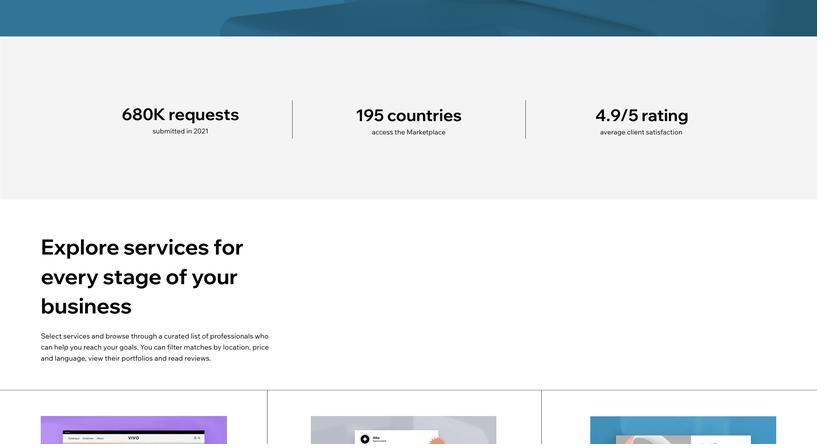 Task type: vqa. For each thing, say whether or not it's contained in the screenshot.
How do I get certified by Wix Learn?
no



Task type: locate. For each thing, give the bounding box(es) containing it.
countries
[[387, 105, 462, 125]]

and down "select"
[[41, 354, 53, 363]]

of inside "select services and browse through a curated list of professionals who can help you reach your goals. you can filter matches by location, price and language, view their portfolios and read reviews."
[[202, 332, 208, 341]]

1 horizontal spatial your
[[192, 263, 238, 290]]

0 horizontal spatial and
[[41, 354, 53, 363]]

1 horizontal spatial can
[[154, 343, 166, 352]]

language,
[[55, 354, 87, 363]]

explore services for every stage of your business
[[41, 234, 244, 319]]

your inside "select services and browse through a curated list of professionals who can help you reach your goals. you can filter matches by location, price and language, view their portfolios and read reviews."
[[103, 343, 118, 352]]

a
[[159, 332, 162, 341]]

goals.
[[119, 343, 139, 352]]

services inside explore services for every stage of your business
[[123, 234, 209, 260]]

every
[[41, 263, 99, 290]]

accessories website's social media advertisement. image
[[311, 417, 497, 445]]

view
[[88, 354, 103, 363]]

can down a
[[154, 343, 166, 352]]

1 horizontal spatial of
[[202, 332, 208, 341]]

reach
[[83, 343, 102, 352]]

services
[[123, 234, 209, 260], [63, 332, 90, 341]]

0 vertical spatial of
[[166, 263, 187, 290]]

0 vertical spatial services
[[123, 234, 209, 260]]

your
[[192, 263, 238, 290], [103, 343, 118, 352]]

by
[[213, 343, 221, 352]]

and left 'read'
[[154, 354, 167, 363]]

in
[[186, 127, 192, 135]]

online store headphone in product view. image
[[590, 417, 776, 445]]

0 horizontal spatial your
[[103, 343, 118, 352]]

195 countries access the marketplace
[[356, 105, 462, 136]]

680k requests submitted in 2021
[[122, 104, 239, 135]]

1 horizontal spatial and
[[92, 332, 104, 341]]

services inside "select services and browse through a curated list of professionals who can help you reach your goals. you can filter matches by location, price and language, view their portfolios and read reviews."
[[63, 332, 90, 341]]

1 vertical spatial of
[[202, 332, 208, 341]]

0 horizontal spatial services
[[63, 332, 90, 341]]

can down "select"
[[41, 343, 53, 352]]

list
[[191, 332, 200, 341]]

help
[[54, 343, 68, 352]]

business
[[41, 293, 132, 319]]

location,
[[223, 343, 251, 352]]

0 horizontal spatial of
[[166, 263, 187, 290]]

client
[[627, 128, 645, 136]]

0 horizontal spatial can
[[41, 343, 53, 352]]

and up reach
[[92, 332, 104, 341]]

read
[[168, 354, 183, 363]]

you
[[70, 343, 82, 352]]

0 vertical spatial your
[[192, 263, 238, 290]]

satisfaction
[[646, 128, 683, 136]]

1 horizontal spatial services
[[123, 234, 209, 260]]

stage
[[103, 263, 162, 290]]

and
[[92, 332, 104, 341], [41, 354, 53, 363], [154, 354, 167, 363]]

1 vertical spatial services
[[63, 332, 90, 341]]

professionals
[[210, 332, 253, 341]]

can
[[41, 343, 53, 352], [154, 343, 166, 352]]

1 vertical spatial your
[[103, 343, 118, 352]]

of
[[166, 263, 187, 290], [202, 332, 208, 341]]



Task type: describe. For each thing, give the bounding box(es) containing it.
explore
[[41, 234, 119, 260]]

680k
[[122, 104, 165, 125]]

2 can from the left
[[154, 343, 166, 352]]

services for explore
[[123, 234, 209, 260]]

their
[[105, 354, 120, 363]]

services for select
[[63, 332, 90, 341]]

access
[[372, 128, 393, 136]]

for
[[213, 234, 244, 260]]

matches
[[184, 343, 212, 352]]

requests
[[169, 104, 239, 125]]

195
[[356, 105, 384, 125]]

average
[[600, 128, 626, 136]]

through
[[131, 332, 157, 341]]

2021
[[194, 127, 208, 135]]

of inside explore services for every stage of your business
[[166, 263, 187, 290]]

2 horizontal spatial and
[[154, 354, 167, 363]]

4.9/5
[[595, 105, 639, 125]]

select
[[41, 332, 62, 341]]

browse
[[105, 332, 129, 341]]

tech store website's homepage and thumbnail design. image
[[41, 417, 227, 445]]

who
[[255, 332, 269, 341]]

you
[[140, 343, 152, 352]]

marketplace
[[407, 128, 446, 136]]

curated
[[164, 332, 189, 341]]

filter
[[167, 343, 182, 352]]

your inside explore services for every stage of your business
[[192, 263, 238, 290]]

1 can from the left
[[41, 343, 53, 352]]

4.9/5 rating average client satisfaction
[[595, 105, 689, 136]]

portfolios
[[121, 354, 153, 363]]

reviews.
[[185, 354, 211, 363]]

select services and browse through a curated list of professionals who can help you reach your goals. you can filter matches by location, price and language, view their portfolios and read reviews.
[[41, 332, 269, 363]]

submitted
[[153, 127, 185, 135]]

price
[[252, 343, 269, 352]]

rating
[[642, 105, 689, 125]]

the
[[395, 128, 405, 136]]



